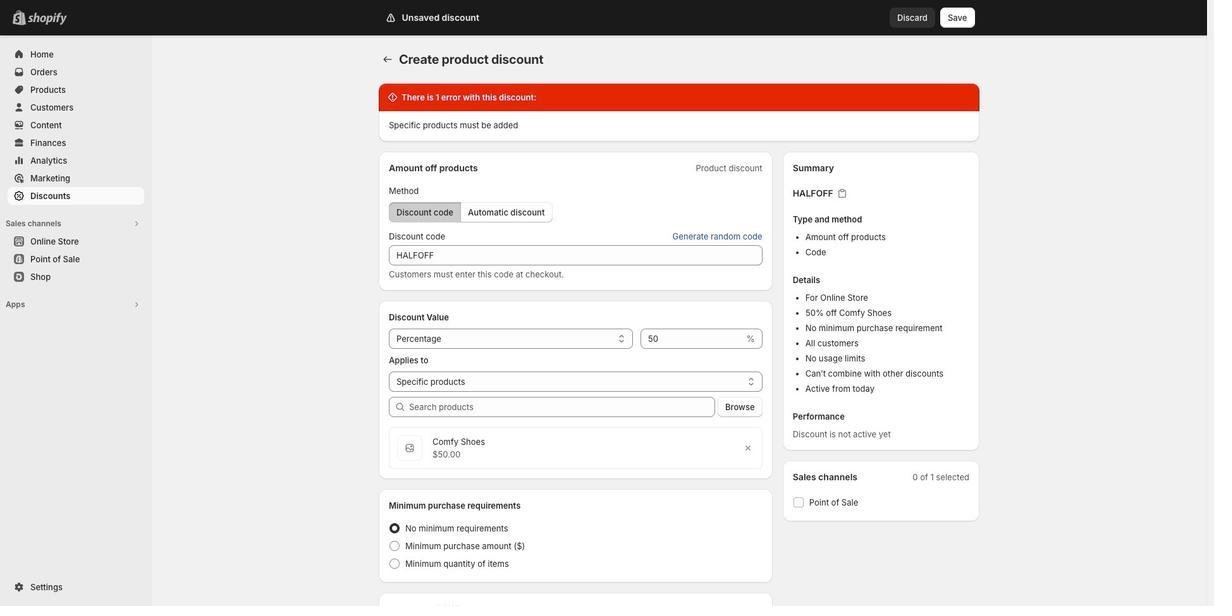 Task type: vqa. For each thing, say whether or not it's contained in the screenshot.
search button
no



Task type: describe. For each thing, give the bounding box(es) containing it.
shopify image
[[28, 13, 67, 25]]



Task type: locate. For each thing, give the bounding box(es) containing it.
None text field
[[389, 245, 763, 266], [641, 329, 744, 349], [389, 245, 763, 266], [641, 329, 744, 349]]

Search products text field
[[409, 397, 715, 417]]



